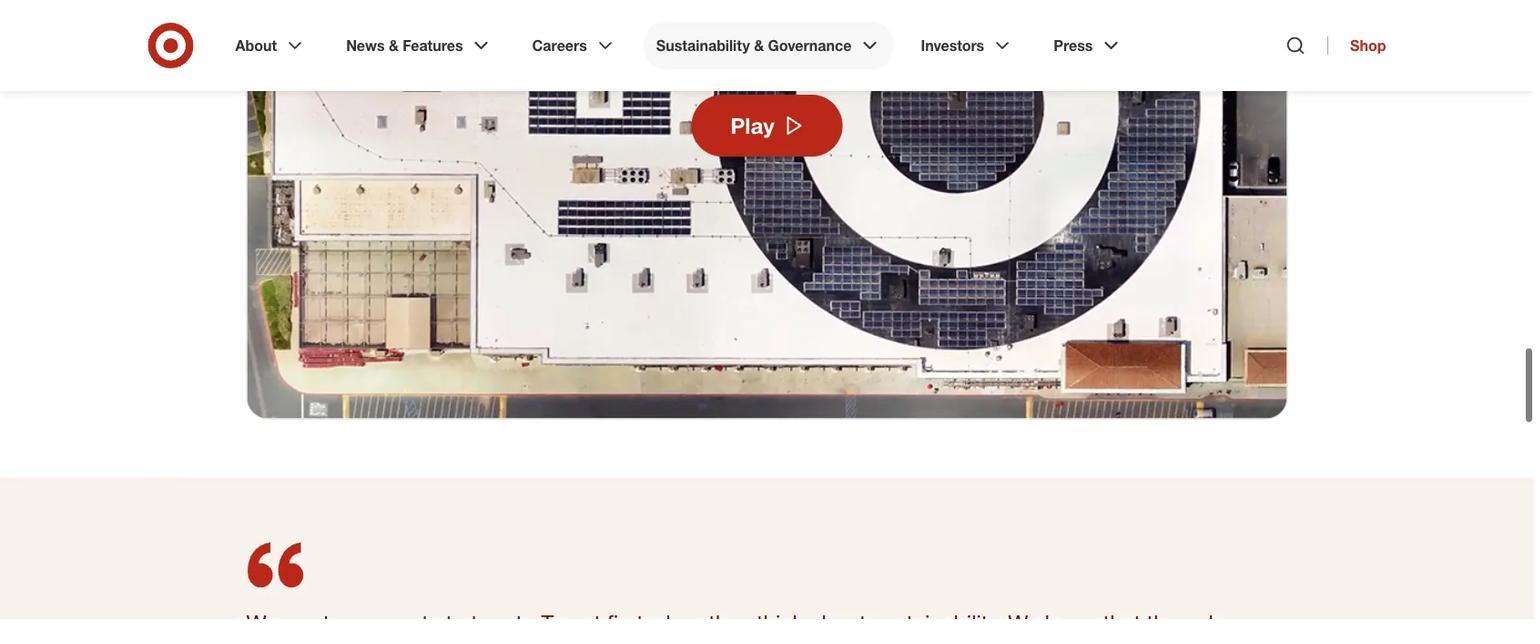 Task type: vqa. For each thing, say whether or not it's contained in the screenshot.
News & Features LINK
yes



Task type: describe. For each thing, give the bounding box(es) containing it.
news
[[346, 36, 385, 54]]

play button
[[691, 95, 843, 157]]

careers link
[[520, 22, 629, 69]]

& for governance
[[754, 36, 764, 54]]

sustainability & governance link
[[644, 22, 894, 69]]

news & features
[[346, 36, 463, 54]]

about link
[[223, 22, 319, 69]]

features
[[403, 36, 463, 54]]

press
[[1054, 36, 1093, 54]]

about
[[235, 36, 277, 54]]

investors
[[921, 36, 984, 54]]

shop
[[1350, 36, 1386, 54]]



Task type: locate. For each thing, give the bounding box(es) containing it.
target forward image
[[247, 0, 1287, 418]]

1 horizontal spatial &
[[754, 36, 764, 54]]

sustainability
[[656, 36, 750, 54]]

0 horizontal spatial &
[[389, 36, 399, 54]]

sustainability & governance
[[656, 36, 852, 54]]

news & features link
[[333, 22, 505, 69]]

governance
[[768, 36, 852, 54]]

2 & from the left
[[754, 36, 764, 54]]

press link
[[1041, 22, 1135, 69]]

careers
[[532, 36, 587, 54]]

&
[[389, 36, 399, 54], [754, 36, 764, 54]]

& right news
[[389, 36, 399, 54]]

investors link
[[908, 22, 1026, 69]]

& left governance
[[754, 36, 764, 54]]

& inside "link"
[[754, 36, 764, 54]]

1 & from the left
[[389, 36, 399, 54]]

shop link
[[1328, 36, 1386, 55]]

play
[[731, 113, 775, 139]]

& for features
[[389, 36, 399, 54]]



